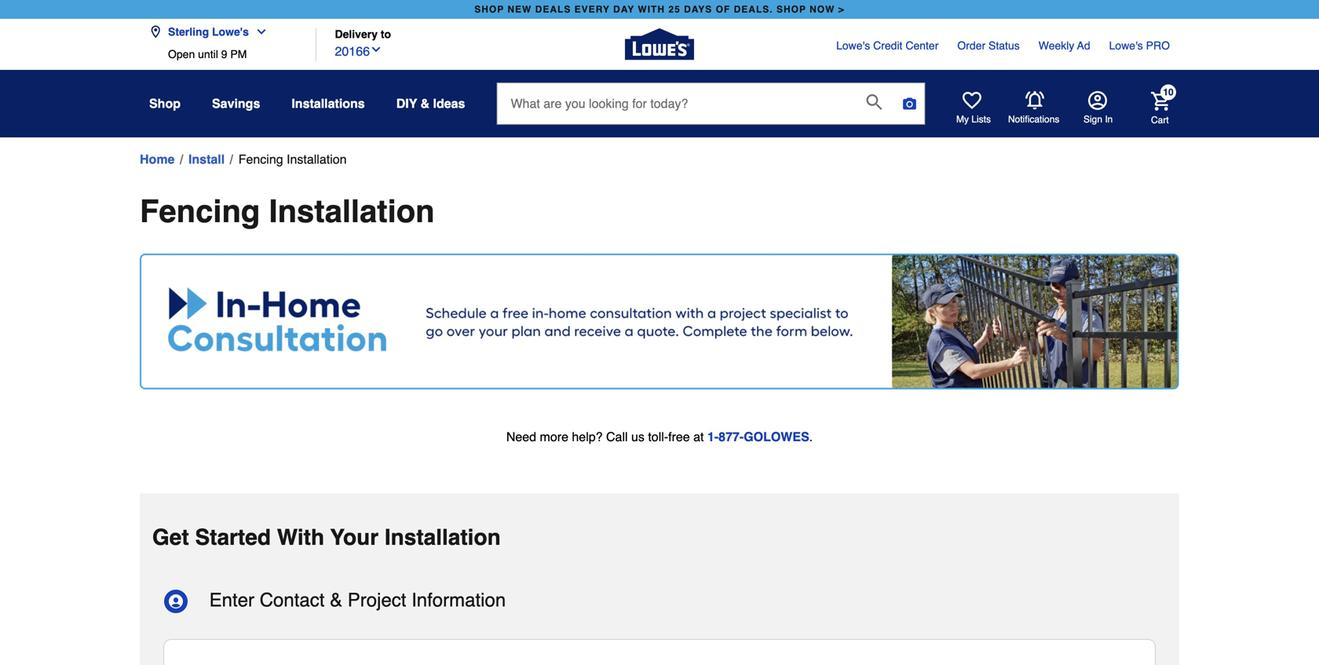 Task type: vqa. For each thing, say whether or not it's contained in the screenshot.
the 9
yes



Task type: describe. For each thing, give the bounding box(es) containing it.
search image
[[867, 94, 883, 110]]

installations
[[292, 96, 365, 111]]

contact
[[260, 589, 325, 611]]

savings
[[212, 96, 260, 111]]

lowe's home improvement logo image
[[625, 10, 695, 79]]

sign in button
[[1084, 91, 1114, 126]]

lowe's credit center
[[837, 39, 939, 52]]

1 shop from the left
[[475, 4, 505, 15]]

get started with your installation
[[152, 525, 501, 550]]

2 vertical spatial installation
[[385, 525, 501, 550]]

lowe's credit center link
[[837, 38, 939, 53]]

order status
[[958, 39, 1020, 52]]

installations button
[[292, 90, 365, 118]]

with
[[638, 4, 666, 15]]

information
[[412, 589, 506, 611]]

every
[[575, 4, 610, 15]]

install
[[189, 152, 225, 167]]

ad
[[1078, 39, 1091, 52]]

open until 9 pm
[[168, 48, 247, 60]]

savings button
[[212, 90, 260, 118]]

sign
[[1084, 114, 1103, 125]]

sterling lowe's
[[168, 26, 249, 38]]

1 vertical spatial fencing installation
[[140, 193, 435, 229]]

help?
[[572, 430, 603, 444]]

at
[[694, 430, 704, 444]]

your
[[330, 525, 379, 550]]

my lists link
[[957, 91, 992, 126]]

more
[[540, 430, 569, 444]]

.
[[810, 430, 813, 444]]

need more help? call us toll-free at 1-877-golowes .
[[507, 430, 813, 444]]

lowe's inside button
[[212, 26, 249, 38]]

weekly
[[1039, 39, 1075, 52]]

notifications
[[1009, 114, 1060, 125]]

diy & ideas
[[397, 96, 465, 111]]

20166 button
[[335, 41, 383, 61]]

golowes
[[744, 430, 810, 444]]

location image
[[149, 26, 162, 38]]

deals.
[[734, 4, 774, 15]]

pm
[[231, 48, 247, 60]]

open
[[168, 48, 195, 60]]

diy
[[397, 96, 417, 111]]

ideas
[[433, 96, 465, 111]]

shop button
[[149, 90, 181, 118]]

order status link
[[958, 38, 1020, 53]]

need
[[507, 430, 537, 444]]

lowe's for lowe's credit center
[[837, 39, 871, 52]]

contact and project information image
[[163, 589, 189, 614]]

Search Query text field
[[498, 83, 854, 124]]

sterling lowe's button
[[149, 16, 274, 48]]

pro
[[1147, 39, 1171, 52]]

1-877-golowes link
[[708, 430, 810, 444]]

chevron down image
[[249, 26, 268, 38]]

days
[[684, 4, 713, 15]]

1 vertical spatial fencing
[[140, 193, 260, 229]]



Task type: locate. For each thing, give the bounding box(es) containing it.
weekly ad
[[1039, 39, 1091, 52]]

free
[[669, 430, 690, 444]]

my
[[957, 114, 970, 125]]

with
[[277, 525, 325, 550]]

1 horizontal spatial shop
[[777, 4, 807, 15]]

started
[[195, 525, 271, 550]]

lowe's up 9 at the top
[[212, 26, 249, 38]]

& right diy
[[421, 96, 430, 111]]

0 vertical spatial fencing
[[239, 152, 283, 167]]

None search field
[[497, 82, 926, 139]]

& inside button
[[421, 96, 430, 111]]

schedule a free in-home consultation to go over your plan and receive a quote. image
[[140, 254, 1180, 390]]

fencing installation down installations button
[[239, 152, 347, 167]]

chevron down image
[[370, 43, 383, 56]]

order
[[958, 39, 986, 52]]

sign in
[[1084, 114, 1114, 125]]

0 vertical spatial fencing installation
[[239, 152, 347, 167]]

9
[[221, 48, 227, 60]]

25
[[669, 4, 681, 15]]

camera image
[[902, 96, 918, 112]]

lowe's
[[212, 26, 249, 38], [837, 39, 871, 52], [1110, 39, 1144, 52]]

cart
[[1152, 115, 1170, 126]]

shop new deals every day with 25 days of deals. shop now >
[[475, 4, 845, 15]]

1 vertical spatial &
[[330, 589, 343, 611]]

10
[[1164, 87, 1174, 98]]

home
[[140, 152, 175, 167]]

&
[[421, 96, 430, 111], [330, 589, 343, 611]]

enter
[[210, 589, 255, 611]]

shop left now
[[777, 4, 807, 15]]

fencing right install
[[239, 152, 283, 167]]

fencing installation
[[239, 152, 347, 167], [140, 193, 435, 229]]

us
[[632, 430, 645, 444]]

delivery to
[[335, 28, 391, 40]]

to
[[381, 28, 391, 40]]

lowe's home improvement cart image
[[1152, 92, 1171, 111]]

1 vertical spatial installation
[[269, 193, 435, 229]]

1 horizontal spatial lowe's
[[837, 39, 871, 52]]

center
[[906, 39, 939, 52]]

lowe's home improvement account image
[[1089, 91, 1108, 110]]

of
[[716, 4, 731, 15]]

0 horizontal spatial lowe's
[[212, 26, 249, 38]]

lowe's for lowe's pro
[[1110, 39, 1144, 52]]

20166
[[335, 44, 370, 59]]

my lists
[[957, 114, 992, 125]]

day
[[614, 4, 635, 15]]

weekly ad link
[[1039, 38, 1091, 53]]

0 horizontal spatial shop
[[475, 4, 505, 15]]

0 vertical spatial installation
[[287, 152, 347, 167]]

lowe's left pro
[[1110, 39, 1144, 52]]

credit
[[874, 39, 903, 52]]

lists
[[972, 114, 992, 125]]

2 shop from the left
[[777, 4, 807, 15]]

lowe's left credit
[[837, 39, 871, 52]]

lowe's home improvement lists image
[[963, 91, 982, 110]]

sterling
[[168, 26, 209, 38]]

lowe's home improvement notification center image
[[1026, 91, 1045, 110]]

new
[[508, 4, 532, 15]]

delivery
[[335, 28, 378, 40]]

0 horizontal spatial &
[[330, 589, 343, 611]]

get
[[152, 525, 189, 550]]

1 horizontal spatial &
[[421, 96, 430, 111]]

shop
[[149, 96, 181, 111]]

project
[[348, 589, 407, 611]]

install link
[[189, 150, 225, 169]]

shop new deals every day with 25 days of deals. shop now > link
[[472, 0, 848, 19]]

in
[[1106, 114, 1114, 125]]

toll-
[[648, 430, 669, 444]]

fencing installation down "fencing installation" link
[[140, 193, 435, 229]]

shop left new
[[475, 4, 505, 15]]

1-
[[708, 430, 719, 444]]

2 horizontal spatial lowe's
[[1110, 39, 1144, 52]]

call
[[607, 430, 628, 444]]

deals
[[536, 4, 571, 15]]

0 vertical spatial &
[[421, 96, 430, 111]]

fencing
[[239, 152, 283, 167], [140, 193, 260, 229]]

installation
[[287, 152, 347, 167], [269, 193, 435, 229], [385, 525, 501, 550]]

enter contact & project information
[[210, 589, 506, 611]]

home link
[[140, 150, 175, 169]]

& left project
[[330, 589, 343, 611]]

until
[[198, 48, 218, 60]]

fencing down the install link
[[140, 193, 260, 229]]

877-
[[719, 430, 744, 444]]

lowe's pro link
[[1110, 38, 1171, 53]]

>
[[839, 4, 845, 15]]

diy & ideas button
[[397, 90, 465, 118]]

lowe's pro
[[1110, 39, 1171, 52]]

fencing installation link
[[239, 150, 347, 169]]

shop
[[475, 4, 505, 15], [777, 4, 807, 15]]

now
[[810, 4, 836, 15]]

status
[[989, 39, 1020, 52]]



